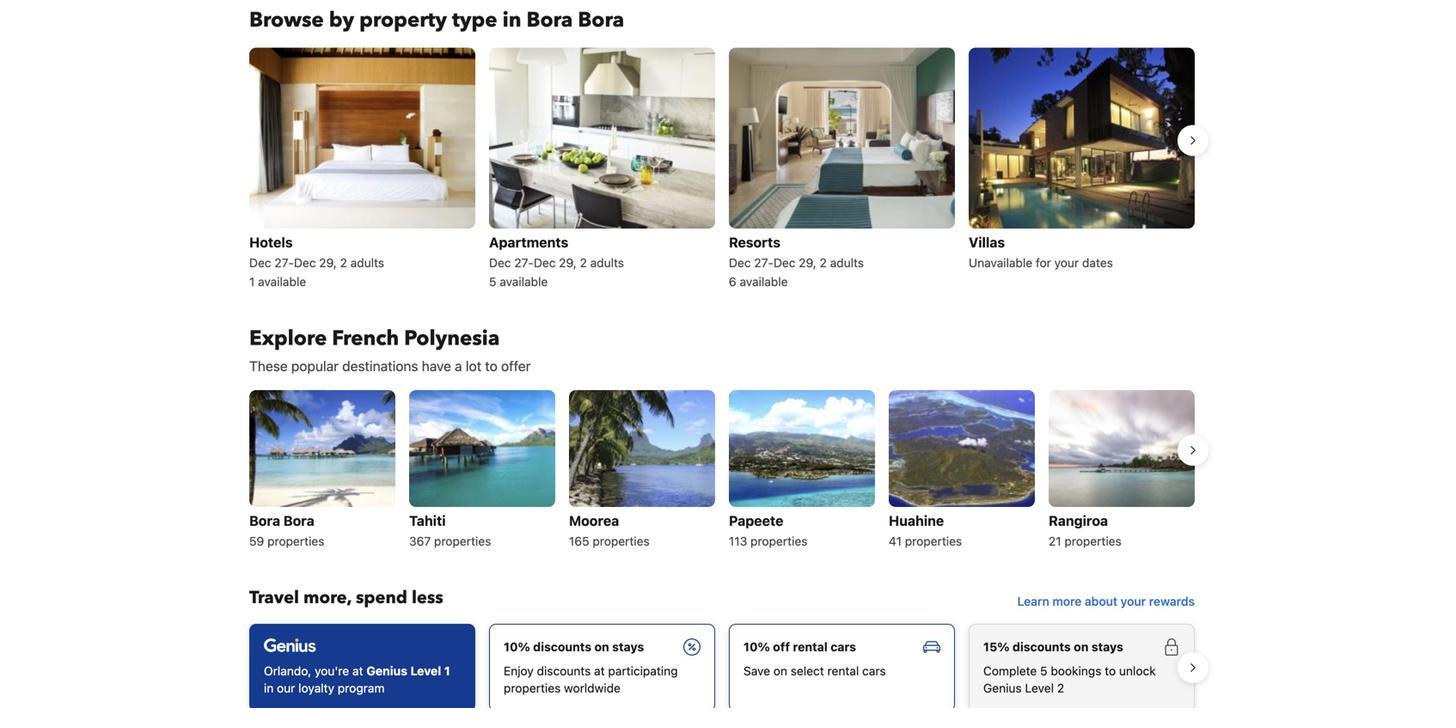 Task type: vqa. For each thing, say whether or not it's contained in the screenshot.
Property
yes



Task type: describe. For each thing, give the bounding box(es) containing it.
to inside explore french polynesia these popular destinations have a lot to offer
[[485, 358, 498, 374]]

participating
[[608, 664, 678, 678]]

on for at
[[595, 640, 609, 654]]

discounts for 5
[[1013, 640, 1071, 654]]

your for learn
[[1121, 594, 1146, 609]]

genius inside the complete 5 bookings to unlock genius level 2
[[984, 681, 1022, 695]]

save on select rental cars
[[744, 664, 886, 678]]

complete
[[984, 664, 1037, 678]]

save
[[744, 664, 770, 678]]

2 dec from the left
[[294, 256, 316, 270]]

enjoy
[[504, 664, 534, 678]]

0 vertical spatial rental
[[793, 640, 828, 654]]

loyalty
[[299, 681, 334, 695]]

villas unavailable for your dates
[[969, 234, 1113, 270]]

properties for papeete
[[751, 534, 808, 548]]

10% discounts on stays
[[504, 640, 644, 654]]

properties inside "enjoy discounts at participating properties worldwide"
[[504, 681, 561, 695]]

29, for apartments
[[559, 256, 577, 270]]

papeete 113 properties
[[729, 513, 808, 548]]

these
[[249, 358, 288, 374]]

browse
[[249, 6, 324, 34]]

our
[[277, 681, 295, 695]]

10% for 10% off rental cars
[[744, 640, 770, 654]]

2 inside the complete 5 bookings to unlock genius level 2
[[1057, 681, 1064, 695]]

popular
[[291, 358, 339, 374]]

adults for resorts
[[830, 256, 864, 270]]

available for resorts
[[740, 275, 788, 289]]

off
[[773, 640, 790, 654]]

explore french polynesia these popular destinations have a lot to offer
[[249, 324, 531, 374]]

on for bookings
[[1074, 640, 1089, 654]]

moorea 165 properties
[[569, 513, 650, 548]]

a
[[455, 358, 462, 374]]

rewards
[[1149, 594, 1195, 609]]

huahine
[[889, 513, 944, 529]]

165
[[569, 534, 589, 548]]

unavailable
[[969, 256, 1033, 270]]

explore
[[249, 324, 327, 353]]

59
[[249, 534, 264, 548]]

properties inside the bora bora 59 properties
[[267, 534, 324, 548]]

level inside the complete 5 bookings to unlock genius level 2
[[1025, 681, 1054, 695]]

41
[[889, 534, 902, 548]]

papeete
[[729, 513, 784, 529]]

2 for hotels
[[340, 256, 347, 270]]

available for apartments
[[500, 275, 548, 289]]

browse by property type in bora bora
[[249, 6, 624, 34]]

more,
[[303, 586, 352, 610]]

2 for apartments
[[580, 256, 587, 270]]

enjoy discounts at participating properties worldwide
[[504, 664, 678, 695]]

5 dec from the left
[[729, 256, 751, 270]]

0 vertical spatial cars
[[831, 640, 856, 654]]

15%
[[984, 640, 1010, 654]]

to inside the complete 5 bookings to unlock genius level 2
[[1105, 664, 1116, 678]]

27- for apartments
[[514, 256, 534, 270]]

genius inside orlando, you're at genius level 1 in our loyalty program
[[366, 664, 407, 678]]

29, for hotels
[[319, 256, 337, 270]]

by
[[329, 6, 354, 34]]

destinations
[[342, 358, 418, 374]]

properties for moorea
[[593, 534, 650, 548]]

orlando,
[[264, 664, 311, 678]]

adults for apartments
[[590, 256, 624, 270]]

rangiroa 21 properties
[[1049, 513, 1122, 548]]

6
[[729, 275, 737, 289]]

properties for rangiroa
[[1065, 534, 1122, 548]]

moorea
[[569, 513, 619, 529]]

15% discounts on stays
[[984, 640, 1124, 654]]

tahiti 367 properties
[[409, 513, 491, 548]]

3 dec from the left
[[489, 256, 511, 270]]

property
[[360, 6, 447, 34]]

hotels
[[249, 234, 293, 251]]

tahiti
[[409, 513, 446, 529]]

bora bora 59 properties
[[249, 513, 324, 548]]

unlock
[[1119, 664, 1156, 678]]

27- for hotels
[[275, 256, 294, 270]]

5 inside apartments dec 27-dec 29, 2 adults 5 available
[[489, 275, 497, 289]]



Task type: locate. For each thing, give the bounding box(es) containing it.
have
[[422, 358, 451, 374]]

2 inside resorts dec 27-dec 29, 2 adults 6 available
[[820, 256, 827, 270]]

0 horizontal spatial 10%
[[504, 640, 530, 654]]

properties down rangiroa
[[1065, 534, 1122, 548]]

1 available from the left
[[258, 275, 306, 289]]

2 inside apartments dec 27-dec 29, 2 adults 5 available
[[580, 256, 587, 270]]

0 horizontal spatial at
[[352, 664, 363, 678]]

1 horizontal spatial 5
[[1040, 664, 1048, 678]]

level
[[410, 664, 441, 678], [1025, 681, 1054, 695]]

available down the apartments
[[500, 275, 548, 289]]

properties inside rangiroa 21 properties
[[1065, 534, 1122, 548]]

your right for
[[1055, 256, 1079, 270]]

region containing bora bora
[[236, 383, 1209, 559]]

1 vertical spatial your
[[1121, 594, 1146, 609]]

available for hotels
[[258, 275, 306, 289]]

bora
[[527, 6, 573, 34], [578, 6, 624, 34], [249, 513, 280, 529], [284, 513, 315, 529]]

1 adults from the left
[[350, 256, 384, 270]]

2 stays from the left
[[1092, 640, 1124, 654]]

1 vertical spatial 1
[[444, 664, 450, 678]]

1 29, from the left
[[319, 256, 337, 270]]

5 down 15% discounts on stays
[[1040, 664, 1048, 678]]

available inside apartments dec 27-dec 29, 2 adults 5 available
[[500, 275, 548, 289]]

1 horizontal spatial in
[[503, 6, 521, 34]]

1 horizontal spatial adults
[[590, 256, 624, 270]]

properties
[[267, 534, 324, 548], [434, 534, 491, 548], [593, 534, 650, 548], [751, 534, 808, 548], [905, 534, 962, 548], [1065, 534, 1122, 548], [504, 681, 561, 695]]

5
[[489, 275, 497, 289], [1040, 664, 1048, 678]]

properties for huahine
[[905, 534, 962, 548]]

0 vertical spatial level
[[410, 664, 441, 678]]

adults inside apartments dec 27-dec 29, 2 adults 5 available
[[590, 256, 624, 270]]

2 horizontal spatial 27-
[[754, 256, 774, 270]]

discounts for discounts
[[533, 640, 592, 654]]

1 horizontal spatial to
[[1105, 664, 1116, 678]]

about
[[1085, 594, 1118, 609]]

2 region from the top
[[236, 383, 1209, 559]]

orlando, you're at genius level 1 in our loyalty program
[[264, 664, 450, 695]]

0 horizontal spatial 27-
[[275, 256, 294, 270]]

level down complete
[[1025, 681, 1054, 695]]

properties down "tahiti"
[[434, 534, 491, 548]]

more
[[1053, 594, 1082, 609]]

stays for 15% discounts on stays
[[1092, 640, 1124, 654]]

5 down the apartments
[[489, 275, 497, 289]]

6 dec from the left
[[774, 256, 796, 270]]

travel more, spend less
[[249, 586, 443, 610]]

villas
[[969, 234, 1005, 251]]

2 horizontal spatial available
[[740, 275, 788, 289]]

in inside orlando, you're at genius level 1 in our loyalty program
[[264, 681, 274, 695]]

1 10% from the left
[[504, 640, 530, 654]]

adults for hotels
[[350, 256, 384, 270]]

bookings
[[1051, 664, 1102, 678]]

on up bookings
[[1074, 640, 1089, 654]]

27- for resorts
[[754, 256, 774, 270]]

at inside "enjoy discounts at participating properties worldwide"
[[594, 664, 605, 678]]

1 vertical spatial level
[[1025, 681, 1054, 695]]

2 10% from the left
[[744, 640, 770, 654]]

select
[[791, 664, 824, 678]]

lot
[[466, 358, 482, 374]]

on up "enjoy discounts at participating properties worldwide"
[[595, 640, 609, 654]]

in right "type"
[[503, 6, 521, 34]]

2 inside hotels dec 27-dec 29, 2 adults 1 available
[[340, 256, 347, 270]]

properties inside papeete 113 properties
[[751, 534, 808, 548]]

1 vertical spatial to
[[1105, 664, 1116, 678]]

0 horizontal spatial 1
[[249, 275, 255, 289]]

hotels dec 27-dec 29, 2 adults 1 available
[[249, 234, 384, 289]]

0 vertical spatial genius
[[366, 664, 407, 678]]

french
[[332, 324, 399, 353]]

1 horizontal spatial stays
[[1092, 640, 1124, 654]]

2 29, from the left
[[559, 256, 577, 270]]

1 horizontal spatial 1
[[444, 664, 450, 678]]

less
[[412, 586, 443, 610]]

0 horizontal spatial available
[[258, 275, 306, 289]]

1 inside orlando, you're at genius level 1 in our loyalty program
[[444, 664, 450, 678]]

10% up the enjoy on the left of page
[[504, 640, 530, 654]]

genius down complete
[[984, 681, 1022, 695]]

discounts
[[533, 640, 592, 654], [1013, 640, 1071, 654], [537, 664, 591, 678]]

program
[[338, 681, 385, 695]]

27- inside apartments dec 27-dec 29, 2 adults 5 available
[[514, 256, 534, 270]]

1 horizontal spatial cars
[[862, 664, 886, 678]]

stays up participating
[[612, 640, 644, 654]]

3 available from the left
[[740, 275, 788, 289]]

properties right 59
[[267, 534, 324, 548]]

at up program
[[352, 664, 363, 678]]

type
[[452, 6, 497, 34]]

29, inside hotels dec 27-dec 29, 2 adults 1 available
[[319, 256, 337, 270]]

your inside villas unavailable for your dates
[[1055, 256, 1079, 270]]

region for travel more, spend less
[[236, 617, 1209, 708]]

resorts
[[729, 234, 781, 251]]

0 horizontal spatial your
[[1055, 256, 1079, 270]]

blue genius logo image
[[264, 639, 316, 652], [264, 639, 316, 652]]

discounts up complete
[[1013, 640, 1071, 654]]

2 vertical spatial region
[[236, 617, 1209, 708]]

you're
[[315, 664, 349, 678]]

0 horizontal spatial stays
[[612, 640, 644, 654]]

0 horizontal spatial 5
[[489, 275, 497, 289]]

1 vertical spatial region
[[236, 383, 1209, 559]]

0 vertical spatial in
[[503, 6, 521, 34]]

1 down hotels
[[249, 275, 255, 289]]

1 inside hotels dec 27-dec 29, 2 adults 1 available
[[249, 275, 255, 289]]

polynesia
[[404, 324, 500, 353]]

0 horizontal spatial adults
[[350, 256, 384, 270]]

113
[[729, 534, 747, 548]]

29,
[[319, 256, 337, 270], [559, 256, 577, 270], [799, 256, 817, 270]]

1 horizontal spatial 29,
[[559, 256, 577, 270]]

available inside resorts dec 27-dec 29, 2 adults 6 available
[[740, 275, 788, 289]]

367
[[409, 534, 431, 548]]

cars right the select
[[862, 664, 886, 678]]

10% off rental cars
[[744, 640, 856, 654]]

complete 5 bookings to unlock genius level 2
[[984, 664, 1156, 695]]

learn more about your rewards link
[[1011, 586, 1202, 617]]

properties down huahine
[[905, 534, 962, 548]]

3 27- from the left
[[754, 256, 774, 270]]

properties down the enjoy on the left of page
[[504, 681, 561, 695]]

adults
[[350, 256, 384, 270], [590, 256, 624, 270], [830, 256, 864, 270]]

apartments
[[489, 234, 569, 251]]

on
[[595, 640, 609, 654], [1074, 640, 1089, 654], [774, 664, 788, 678]]

1 at from the left
[[352, 664, 363, 678]]

10% up the save
[[744, 640, 770, 654]]

27- inside resorts dec 27-dec 29, 2 adults 6 available
[[754, 256, 774, 270]]

1 left the enjoy on the left of page
[[444, 664, 450, 678]]

discounts inside "enjoy discounts at participating properties worldwide"
[[537, 664, 591, 678]]

adults inside hotels dec 27-dec 29, 2 adults 1 available
[[350, 256, 384, 270]]

0 horizontal spatial level
[[410, 664, 441, 678]]

at
[[352, 664, 363, 678], [594, 664, 605, 678]]

4 dec from the left
[[534, 256, 556, 270]]

apartments dec 27-dec 29, 2 adults 5 available
[[489, 234, 624, 289]]

3 29, from the left
[[799, 256, 817, 270]]

properties down papeete
[[751, 534, 808, 548]]

rangiroa
[[1049, 513, 1108, 529]]

1 vertical spatial 5
[[1040, 664, 1048, 678]]

1 horizontal spatial on
[[774, 664, 788, 678]]

level inside orlando, you're at genius level 1 in our loyalty program
[[410, 664, 441, 678]]

worldwide
[[564, 681, 621, 695]]

0 vertical spatial 1
[[249, 275, 255, 289]]

27- inside hotels dec 27-dec 29, 2 adults 1 available
[[275, 256, 294, 270]]

2 for resorts
[[820, 256, 827, 270]]

27- down hotels
[[275, 256, 294, 270]]

1 horizontal spatial 27-
[[514, 256, 534, 270]]

1 horizontal spatial 10%
[[744, 640, 770, 654]]

0 horizontal spatial in
[[264, 681, 274, 695]]

1 vertical spatial in
[[264, 681, 274, 695]]

3 region from the top
[[236, 617, 1209, 708]]

29, inside apartments dec 27-dec 29, 2 adults 5 available
[[559, 256, 577, 270]]

cars up save on select rental cars
[[831, 640, 856, 654]]

properties inside tahiti 367 properties
[[434, 534, 491, 548]]

properties for tahiti
[[434, 534, 491, 548]]

1 horizontal spatial at
[[594, 664, 605, 678]]

0 horizontal spatial cars
[[831, 640, 856, 654]]

to left the unlock
[[1105, 664, 1116, 678]]

2 available from the left
[[500, 275, 548, 289]]

1
[[249, 275, 255, 289], [444, 664, 450, 678]]

3 adults from the left
[[830, 256, 864, 270]]

0 horizontal spatial 29,
[[319, 256, 337, 270]]

your for villas
[[1055, 256, 1079, 270]]

to
[[485, 358, 498, 374], [1105, 664, 1116, 678]]

1 vertical spatial rental
[[828, 664, 859, 678]]

27- down the apartments
[[514, 256, 534, 270]]

discounts down 10% discounts on stays
[[537, 664, 591, 678]]

region containing hotels
[[236, 41, 1209, 297]]

genius up program
[[366, 664, 407, 678]]

at up worldwide
[[594, 664, 605, 678]]

10% for 10% discounts on stays
[[504, 640, 530, 654]]

stays for 10% discounts on stays
[[612, 640, 644, 654]]

travel
[[249, 586, 299, 610]]

29, for resorts
[[799, 256, 817, 270]]

discounts up "enjoy discounts at participating properties worldwide"
[[533, 640, 592, 654]]

on right the save
[[774, 664, 788, 678]]

available down hotels
[[258, 275, 306, 289]]

dates
[[1082, 256, 1113, 270]]

0 horizontal spatial on
[[595, 640, 609, 654]]

for
[[1036, 256, 1051, 270]]

21
[[1049, 534, 1062, 548]]

properties down moorea
[[593, 534, 650, 548]]

rental up the select
[[793, 640, 828, 654]]

2
[[340, 256, 347, 270], [580, 256, 587, 270], [820, 256, 827, 270], [1057, 681, 1064, 695]]

1 horizontal spatial available
[[500, 275, 548, 289]]

available right 6 at the top
[[740, 275, 788, 289]]

region
[[236, 41, 1209, 297], [236, 383, 1209, 559], [236, 617, 1209, 708]]

2 horizontal spatial 29,
[[799, 256, 817, 270]]

to right lot
[[485, 358, 498, 374]]

0 vertical spatial to
[[485, 358, 498, 374]]

offer
[[501, 358, 531, 374]]

10%
[[504, 640, 530, 654], [744, 640, 770, 654]]

1 region from the top
[[236, 41, 1209, 297]]

properties inside moorea 165 properties
[[593, 534, 650, 548]]

1 vertical spatial genius
[[984, 681, 1022, 695]]

in left our
[[264, 681, 274, 695]]

1 horizontal spatial genius
[[984, 681, 1022, 695]]

27-
[[275, 256, 294, 270], [514, 256, 534, 270], [754, 256, 774, 270]]

rental right the select
[[828, 664, 859, 678]]

learn more about your rewards
[[1018, 594, 1195, 609]]

2 27- from the left
[[514, 256, 534, 270]]

1 27- from the left
[[275, 256, 294, 270]]

stays up the unlock
[[1092, 640, 1124, 654]]

available
[[258, 275, 306, 289], [500, 275, 548, 289], [740, 275, 788, 289]]

adults inside resorts dec 27-dec 29, 2 adults 6 available
[[830, 256, 864, 270]]

1 stays from the left
[[612, 640, 644, 654]]

region containing 10% discounts on stays
[[236, 617, 1209, 708]]

genius
[[366, 664, 407, 678], [984, 681, 1022, 695]]

dec
[[249, 256, 271, 270], [294, 256, 316, 270], [489, 256, 511, 270], [534, 256, 556, 270], [729, 256, 751, 270], [774, 256, 796, 270]]

0 vertical spatial 5
[[489, 275, 497, 289]]

2 at from the left
[[594, 664, 605, 678]]

27- down resorts
[[754, 256, 774, 270]]

spend
[[356, 586, 407, 610]]

properties inside huahine 41 properties
[[905, 534, 962, 548]]

1 horizontal spatial level
[[1025, 681, 1054, 695]]

in
[[503, 6, 521, 34], [264, 681, 274, 695]]

your right about on the right bottom of page
[[1121, 594, 1146, 609]]

0 vertical spatial region
[[236, 41, 1209, 297]]

29, inside resorts dec 27-dec 29, 2 adults 6 available
[[799, 256, 817, 270]]

learn
[[1018, 594, 1050, 609]]

at for participating
[[594, 664, 605, 678]]

2 adults from the left
[[590, 256, 624, 270]]

1 dec from the left
[[249, 256, 271, 270]]

2 horizontal spatial on
[[1074, 640, 1089, 654]]

2 horizontal spatial adults
[[830, 256, 864, 270]]

5 inside the complete 5 bookings to unlock genius level 2
[[1040, 664, 1048, 678]]

1 horizontal spatial your
[[1121, 594, 1146, 609]]

huahine 41 properties
[[889, 513, 962, 548]]

1 vertical spatial cars
[[862, 664, 886, 678]]

0 horizontal spatial to
[[485, 358, 498, 374]]

resorts dec 27-dec 29, 2 adults 6 available
[[729, 234, 864, 289]]

0 horizontal spatial genius
[[366, 664, 407, 678]]

your
[[1055, 256, 1079, 270], [1121, 594, 1146, 609]]

at for genius
[[352, 664, 363, 678]]

available inside hotels dec 27-dec 29, 2 adults 1 available
[[258, 275, 306, 289]]

cars
[[831, 640, 856, 654], [862, 664, 886, 678]]

level down less
[[410, 664, 441, 678]]

at inside orlando, you're at genius level 1 in our loyalty program
[[352, 664, 363, 678]]

0 vertical spatial your
[[1055, 256, 1079, 270]]

rental
[[793, 640, 828, 654], [828, 664, 859, 678]]

stays
[[612, 640, 644, 654], [1092, 640, 1124, 654]]

region for explore french polynesia
[[236, 383, 1209, 559]]



